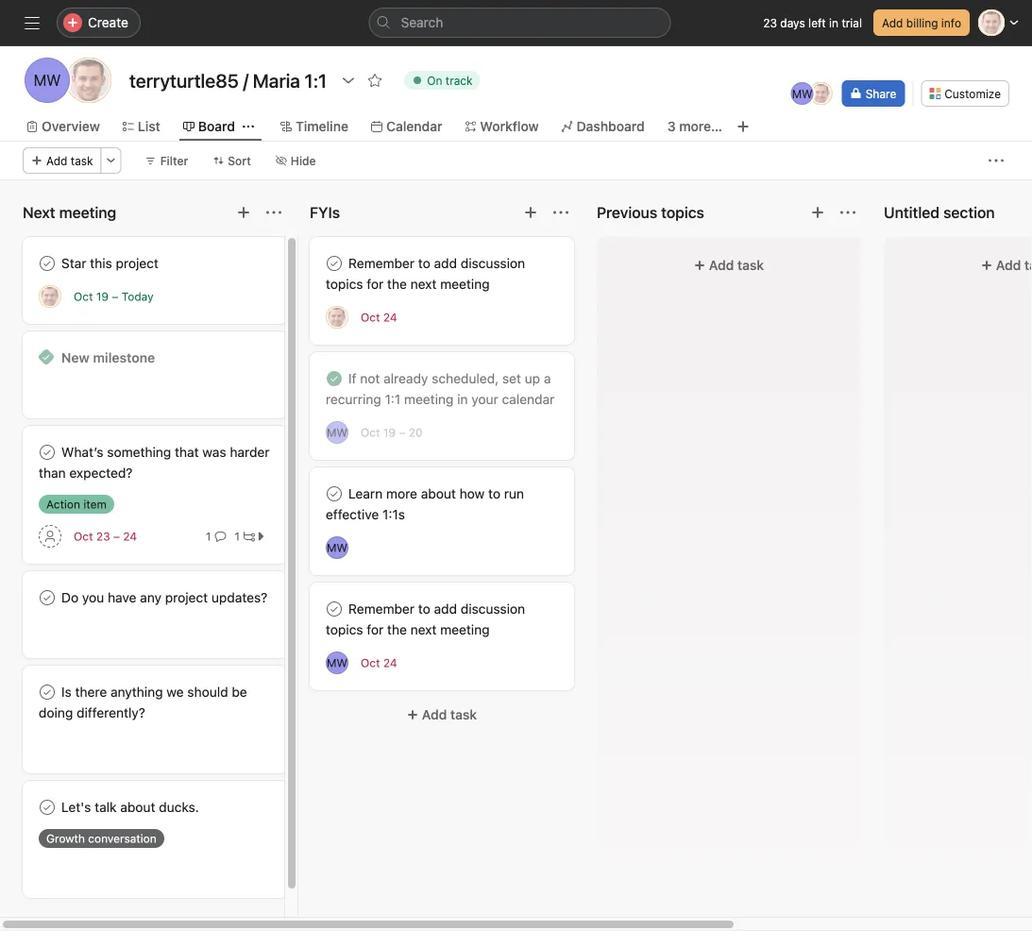 Task type: vqa. For each thing, say whether or not it's contained in the screenshot.
bottommost completion
no



Task type: describe. For each thing, give the bounding box(es) containing it.
1 1 from the left
[[206, 530, 211, 543]]

for for mw
[[367, 622, 384, 637]]

what's
[[61, 444, 103, 460]]

up
[[525, 371, 540, 386]]

completed milestone image
[[39, 349, 54, 364]]

let's talk about ducks.
[[61, 799, 199, 815]]

tt left share button
[[814, 87, 828, 100]]

talk
[[95, 799, 117, 815]]

add inside button
[[996, 257, 1021, 273]]

completed checkbox for remember to add discussion topics for the next meeting
[[323, 252, 346, 275]]

ta
[[1025, 257, 1032, 273]]

milestone
[[93, 350, 155, 365]]

completed image for remember to add discussion topics for the next meeting's completed option
[[323, 598, 346, 620]]

1 horizontal spatial 23
[[763, 16, 777, 29]]

meeting for tt
[[440, 276, 490, 292]]

calendar link
[[371, 116, 442, 137]]

next for mw
[[410, 622, 437, 637]]

have
[[108, 590, 136, 605]]

20
[[409, 426, 423, 439]]

add for mw
[[434, 601, 457, 617]]

your
[[471, 391, 498, 407]]

remember for tt
[[348, 255, 415, 271]]

2 mw button from the top
[[326, 536, 348, 559]]

any
[[140, 590, 161, 605]]

a
[[544, 371, 551, 386]]

calendar
[[502, 391, 555, 407]]

24 for tt
[[383, 311, 397, 324]]

completed checkbox for is there anything we should be doing differently?
[[36, 681, 59, 703]]

was
[[202, 444, 226, 460]]

is there anything we should be doing differently?
[[39, 684, 247, 720]]

tt button for fyis
[[326, 306, 348, 329]]

more actions image
[[105, 155, 117, 166]]

more actions image
[[989, 153, 1004, 168]]

discussion for mw
[[461, 601, 525, 617]]

24 for mw
[[383, 656, 397, 669]]

more
[[386, 486, 417, 501]]

completed image for completed checkbox corresponding to learn more about how to run effective 1:1s
[[323, 483, 346, 505]]

add ta button
[[895, 248, 1032, 282]]

Completed milestone checkbox
[[39, 349, 54, 364]]

to for tt
[[418, 255, 430, 271]]

add ta
[[996, 257, 1032, 273]]

board link
[[183, 116, 235, 137]]

add inside button
[[882, 16, 903, 29]]

1 vertical spatial 24
[[123, 530, 137, 543]]

completed checkbox for if not already scheduled, set up a recurring 1:1 meeting in your calendar
[[323, 367, 346, 390]]

do you have any project updates?
[[61, 590, 267, 605]]

search button
[[369, 8, 671, 38]]

1 vertical spatial 23
[[96, 530, 110, 543]]

add task image for previous topics
[[810, 205, 825, 220]]

list link
[[123, 116, 160, 137]]

should
[[187, 684, 228, 700]]

dashboard link
[[561, 116, 645, 137]]

create
[[88, 15, 128, 30]]

board
[[198, 119, 235, 134]]

1 vertical spatial task
[[737, 257, 764, 273]]

tab actions image
[[243, 121, 254, 132]]

track
[[445, 74, 473, 87]]

0 horizontal spatial add task button
[[23, 147, 102, 174]]

share button
[[842, 80, 905, 107]]

not
[[360, 371, 380, 386]]

overview link
[[26, 116, 100, 137]]

let's
[[61, 799, 91, 815]]

topics for tt
[[326, 276, 363, 292]]

to for mw
[[418, 601, 430, 617]]

differently?
[[77, 705, 145, 720]]

0 horizontal spatial add task
[[46, 154, 93, 167]]

add task image
[[523, 205, 538, 220]]

hide button
[[267, 147, 324, 174]]

about for talk
[[120, 799, 155, 815]]

share
[[866, 87, 896, 100]]

2 1 button from the left
[[230, 527, 271, 546]]

be
[[232, 684, 247, 700]]

on
[[427, 74, 442, 87]]

add task image for next meeting
[[236, 205, 251, 220]]

filter button
[[137, 147, 197, 174]]

customize
[[944, 87, 1001, 100]]

2 vertical spatial –
[[113, 530, 120, 543]]

list
[[138, 119, 160, 134]]

add billing info
[[882, 16, 961, 29]]

how
[[460, 486, 485, 501]]

oct 23 – 24
[[74, 530, 137, 543]]

search list box
[[369, 8, 671, 38]]

you
[[82, 590, 104, 605]]

the for mw
[[387, 622, 407, 637]]

on track
[[427, 74, 473, 87]]

mw button for if not already scheduled, set up a recurring 1:1 meeting in your calendar
[[326, 421, 348, 444]]

0 horizontal spatial task
[[71, 154, 93, 167]]

action
[[46, 498, 80, 511]]

completed image for star this project
[[36, 252, 59, 275]]

today
[[122, 290, 154, 303]]

1 vertical spatial add task button
[[608, 248, 850, 282]]

if
[[348, 371, 356, 386]]

left
[[808, 16, 826, 29]]

more section actions image for next meeting
[[266, 205, 281, 220]]

3 more…
[[667, 119, 722, 134]]

info
[[941, 16, 961, 29]]

23 days left in trial
[[763, 16, 862, 29]]

2 1 from the left
[[235, 530, 240, 543]]

show options image
[[341, 73, 356, 88]]

expand sidebar image
[[25, 15, 40, 30]]

untitled section
[[884, 203, 995, 221]]

add tab image
[[736, 119, 751, 134]]

more…
[[679, 119, 722, 134]]

on track button
[[396, 67, 489, 93]]

completed checkbox for let's talk about ducks.
[[36, 796, 59, 819]]

do
[[61, 590, 79, 605]]

doing
[[39, 705, 73, 720]]

updates?
[[211, 590, 267, 605]]

item
[[83, 498, 107, 511]]

what's something that was harder than expected?
[[39, 444, 270, 481]]

1 horizontal spatial add task
[[422, 707, 477, 722]]

about for more
[[421, 486, 456, 501]]

already
[[384, 371, 428, 386]]

oct 19 – today
[[74, 290, 154, 303]]

harder
[[230, 444, 270, 460]]

more section actions image for previous topics
[[840, 205, 855, 220]]

workflow
[[480, 119, 539, 134]]

if not already scheduled, set up a recurring 1:1 meeting in your calendar
[[326, 371, 555, 407]]



Task type: locate. For each thing, give the bounding box(es) containing it.
1 vertical spatial meeting
[[404, 391, 454, 407]]

expected?
[[69, 465, 133, 481]]

the for tt
[[387, 276, 407, 292]]

topics for mw
[[326, 622, 363, 637]]

meeting
[[440, 276, 490, 292], [404, 391, 454, 407], [440, 622, 490, 637]]

0 vertical spatial to
[[418, 255, 430, 271]]

completed image left if
[[323, 367, 346, 390]]

0 vertical spatial meeting
[[440, 276, 490, 292]]

0 vertical spatial in
[[829, 16, 839, 29]]

0 vertical spatial 24
[[383, 311, 397, 324]]

1 vertical spatial discussion
[[461, 601, 525, 617]]

0 horizontal spatial add task image
[[236, 205, 251, 220]]

1 vertical spatial add
[[434, 601, 457, 617]]

completed image for do you have any project updates? completed option
[[36, 586, 59, 609]]

2 vertical spatial to
[[418, 601, 430, 617]]

1 vertical spatial 19
[[383, 426, 396, 439]]

scheduled,
[[432, 371, 499, 386]]

1 1 button from the left
[[202, 527, 230, 546]]

remember to add discussion topics for the next meeting for tt
[[326, 255, 525, 292]]

– left '20'
[[399, 426, 405, 439]]

1 the from the top
[[387, 276, 407, 292]]

timeline
[[296, 119, 348, 134]]

remember
[[348, 255, 415, 271], [348, 601, 415, 617]]

add task image
[[236, 205, 251, 220], [810, 205, 825, 220]]

meeting inside if not already scheduled, set up a recurring 1:1 meeting in your calendar
[[404, 391, 454, 407]]

tt button
[[39, 285, 61, 308], [326, 306, 348, 329]]

1 vertical spatial for
[[367, 622, 384, 637]]

19 for this
[[96, 290, 109, 303]]

1 horizontal spatial completed image
[[323, 367, 346, 390]]

in right left at the right top
[[829, 16, 839, 29]]

0 vertical spatial the
[[387, 276, 407, 292]]

remember to add discussion topics for the next meeting for mw
[[326, 601, 525, 637]]

mw button
[[326, 421, 348, 444], [326, 536, 348, 559], [326, 652, 348, 674]]

0 vertical spatial 23
[[763, 16, 777, 29]]

to inside "learn more about how to run effective 1:1s"
[[488, 486, 500, 501]]

oct 24
[[361, 311, 397, 324], [361, 656, 397, 669]]

completed image for completed checkbox associated with is there anything we should be doing differently?
[[36, 681, 59, 703]]

anything
[[111, 684, 163, 700]]

remember to add discussion topics for the next meeting
[[326, 255, 525, 292], [326, 601, 525, 637]]

1 vertical spatial next
[[410, 622, 437, 637]]

1 topics from the top
[[326, 276, 363, 292]]

2 remember from the top
[[348, 601, 415, 617]]

– up have
[[113, 530, 120, 543]]

new milestone
[[61, 350, 155, 365]]

2 the from the top
[[387, 622, 407, 637]]

sort button
[[204, 147, 260, 174]]

tt up recurring
[[330, 311, 344, 324]]

0 vertical spatial mw button
[[326, 421, 348, 444]]

1 vertical spatial add task
[[709, 257, 764, 273]]

to
[[418, 255, 430, 271], [488, 486, 500, 501], [418, 601, 430, 617]]

completed checkbox left star
[[36, 252, 59, 275]]

timeline link
[[280, 116, 348, 137]]

new
[[61, 350, 90, 365]]

completed checkbox for star this project
[[36, 252, 59, 275]]

1 remember from the top
[[348, 255, 415, 271]]

3 more section actions image from the left
[[840, 205, 855, 220]]

0 vertical spatial discussion
[[461, 255, 525, 271]]

in inside if not already scheduled, set up a recurring 1:1 meeting in your calendar
[[457, 391, 468, 407]]

there
[[75, 684, 107, 700]]

– left 'today'
[[112, 290, 118, 303]]

is
[[61, 684, 72, 700]]

1 horizontal spatial task
[[450, 707, 477, 722]]

0 horizontal spatial more section actions image
[[266, 205, 281, 220]]

completed checkbox for remember to add discussion topics for the next meeting
[[323, 598, 346, 620]]

completed image
[[36, 252, 59, 275], [323, 367, 346, 390]]

0 horizontal spatial tt button
[[39, 285, 61, 308]]

1 horizontal spatial tt button
[[326, 306, 348, 329]]

1 horizontal spatial more section actions image
[[553, 205, 568, 220]]

completed checkbox left is
[[36, 681, 59, 703]]

1 vertical spatial to
[[488, 486, 500, 501]]

we
[[166, 684, 184, 700]]

2 vertical spatial 24
[[383, 656, 397, 669]]

2 vertical spatial mw button
[[326, 652, 348, 674]]

1 vertical spatial mw button
[[326, 536, 348, 559]]

1 horizontal spatial in
[[829, 16, 839, 29]]

completed checkbox up "effective"
[[323, 483, 346, 505]]

billing
[[906, 16, 938, 29]]

1 more section actions image from the left
[[266, 205, 281, 220]]

Completed checkbox
[[36, 252, 59, 275], [323, 252, 346, 275], [323, 483, 346, 505], [36, 681, 59, 703]]

23 left days
[[763, 16, 777, 29]]

more section actions image left fyis
[[266, 205, 281, 220]]

1 horizontal spatial add task button
[[310, 698, 574, 732]]

2 horizontal spatial task
[[737, 257, 764, 273]]

completed checkbox for do you have any project updates?
[[36, 586, 59, 609]]

mw button for remember to add discussion topics for the next meeting
[[326, 652, 348, 674]]

growth
[[46, 832, 85, 845]]

oct for today
[[74, 290, 93, 303]]

1 horizontal spatial 1
[[235, 530, 240, 543]]

24
[[383, 311, 397, 324], [123, 530, 137, 543], [383, 656, 397, 669]]

2 horizontal spatial more section actions image
[[840, 205, 855, 220]]

the
[[387, 276, 407, 292], [387, 622, 407, 637]]

0 vertical spatial remember to add discussion topics for the next meeting
[[326, 255, 525, 292]]

1 horizontal spatial add task image
[[810, 205, 825, 220]]

0 vertical spatial for
[[367, 276, 384, 292]]

2 horizontal spatial add task button
[[608, 248, 850, 282]]

0 horizontal spatial about
[[120, 799, 155, 815]]

star this project
[[61, 255, 159, 271]]

1 next from the top
[[410, 276, 437, 292]]

1 up updates?
[[235, 530, 240, 543]]

add for tt
[[434, 255, 457, 271]]

fyis
[[310, 203, 340, 221]]

more section actions image
[[266, 205, 281, 220], [553, 205, 568, 220], [840, 205, 855, 220]]

1 vertical spatial the
[[387, 622, 407, 637]]

oct 24 for mw
[[361, 656, 397, 669]]

1 button
[[202, 527, 230, 546], [230, 527, 271, 546]]

project
[[116, 255, 159, 271], [165, 590, 208, 605]]

tt up overview
[[79, 71, 98, 89]]

1 vertical spatial remember to add discussion topics for the next meeting
[[326, 601, 525, 637]]

oct 24 for tt
[[361, 311, 397, 324]]

19 left '20'
[[383, 426, 396, 439]]

days
[[780, 16, 805, 29]]

oct for 20
[[361, 426, 380, 439]]

1 oct 24 from the top
[[361, 311, 397, 324]]

oct 24 button for tt
[[361, 311, 397, 324]]

0 horizontal spatial completed image
[[36, 252, 59, 275]]

1 horizontal spatial project
[[165, 590, 208, 605]]

19 down this
[[96, 290, 109, 303]]

1:1s
[[382, 507, 405, 522]]

1 add task image from the left
[[236, 205, 251, 220]]

more section actions image right add task image
[[553, 205, 568, 220]]

this
[[90, 255, 112, 271]]

0 vertical spatial remember
[[348, 255, 415, 271]]

2 more section actions image from the left
[[553, 205, 568, 220]]

remember for mw
[[348, 601, 415, 617]]

2 next from the top
[[410, 622, 437, 637]]

completed image left star
[[36, 252, 59, 275]]

– for project
[[112, 290, 118, 303]]

1 vertical spatial in
[[457, 391, 468, 407]]

– for already
[[399, 426, 405, 439]]

23 down item
[[96, 530, 110, 543]]

0 vertical spatial project
[[116, 255, 159, 271]]

next
[[410, 276, 437, 292], [410, 622, 437, 637]]

about right talk
[[120, 799, 155, 815]]

oct 19 – 20
[[361, 426, 423, 439]]

1 vertical spatial topics
[[326, 622, 363, 637]]

about left the how
[[421, 486, 456, 501]]

that
[[175, 444, 199, 460]]

0 horizontal spatial 1
[[206, 530, 211, 543]]

0 vertical spatial –
[[112, 290, 118, 303]]

0 horizontal spatial project
[[116, 255, 159, 271]]

1 for from the top
[[367, 276, 384, 292]]

run
[[504, 486, 524, 501]]

0 vertical spatial completed image
[[36, 252, 59, 275]]

more section actions image left the untitled section
[[840, 205, 855, 220]]

completed checkbox down fyis
[[323, 252, 346, 275]]

something
[[107, 444, 171, 460]]

1 vertical spatial remember
[[348, 601, 415, 617]]

action item
[[46, 498, 107, 511]]

0 vertical spatial add
[[434, 255, 457, 271]]

2 remember to add discussion topics for the next meeting from the top
[[326, 601, 525, 637]]

tt button for next meeting
[[39, 285, 61, 308]]

0 vertical spatial add task button
[[23, 147, 102, 174]]

1 vertical spatial oct 24 button
[[361, 656, 397, 669]]

19 for not
[[383, 426, 396, 439]]

recurring
[[326, 391, 381, 407]]

oct for 24
[[74, 530, 93, 543]]

1 vertical spatial completed image
[[323, 367, 346, 390]]

2 add from the top
[[434, 601, 457, 617]]

project up 'today'
[[116, 255, 159, 271]]

0 vertical spatial about
[[421, 486, 456, 501]]

about inside "learn more about how to run effective 1:1s"
[[421, 486, 456, 501]]

dashboard
[[577, 119, 645, 134]]

1 vertical spatial –
[[399, 426, 405, 439]]

2 oct 24 button from the top
[[361, 656, 397, 669]]

1 add from the top
[[434, 255, 457, 271]]

completed image for completed option associated with let's talk about ducks.
[[36, 796, 59, 819]]

learn more about how to run effective 1:1s
[[326, 486, 524, 522]]

meeting for mw
[[440, 622, 490, 637]]

2 vertical spatial meeting
[[440, 622, 490, 637]]

0 vertical spatial next
[[410, 276, 437, 292]]

1 horizontal spatial 19
[[383, 426, 396, 439]]

1 oct 24 button from the top
[[361, 311, 397, 324]]

hide
[[291, 154, 316, 167]]

completed checkbox for what's something that was harder than expected?
[[36, 441, 59, 464]]

2 vertical spatial add task button
[[310, 698, 574, 732]]

trial
[[842, 16, 862, 29]]

sort
[[228, 154, 251, 167]]

set
[[502, 371, 521, 386]]

completed image for completed checkbox corresponding to remember to add discussion topics for the next meeting
[[323, 252, 346, 275]]

star
[[61, 255, 86, 271]]

2 topics from the top
[[326, 622, 363, 637]]

1
[[206, 530, 211, 543], [235, 530, 240, 543]]

tt button up if
[[326, 306, 348, 329]]

completed checkbox for learn more about how to run effective 1:1s
[[323, 483, 346, 505]]

None text field
[[125, 63, 332, 97]]

2 discussion from the top
[[461, 601, 525, 617]]

0 horizontal spatial in
[[457, 391, 468, 407]]

0 vertical spatial 19
[[96, 290, 109, 303]]

1 vertical spatial oct 24
[[361, 656, 397, 669]]

previous topics
[[597, 203, 704, 221]]

1 horizontal spatial about
[[421, 486, 456, 501]]

2 oct 24 from the top
[[361, 656, 397, 669]]

1 up do you have any project updates?
[[206, 530, 211, 543]]

add billing info button
[[873, 9, 970, 36]]

about
[[421, 486, 456, 501], [120, 799, 155, 815]]

0 vertical spatial task
[[71, 154, 93, 167]]

19
[[96, 290, 109, 303], [383, 426, 396, 439]]

Completed checkbox
[[323, 367, 346, 390], [36, 441, 59, 464], [36, 586, 59, 609], [323, 598, 346, 620], [36, 796, 59, 819]]

calendar
[[386, 119, 442, 134]]

project right any on the bottom left of the page
[[165, 590, 208, 605]]

0 vertical spatial add task
[[46, 154, 93, 167]]

1:1
[[385, 391, 401, 407]]

customize button
[[921, 80, 1009, 107]]

add task button
[[23, 147, 102, 174], [608, 248, 850, 282], [310, 698, 574, 732]]

ducks.
[[159, 799, 199, 815]]

0 vertical spatial topics
[[326, 276, 363, 292]]

discussion for tt
[[461, 255, 525, 271]]

2 horizontal spatial add task
[[709, 257, 764, 273]]

2 vertical spatial task
[[450, 707, 477, 722]]

1 discussion from the top
[[461, 255, 525, 271]]

3 mw button from the top
[[326, 652, 348, 674]]

effective
[[326, 507, 379, 522]]

tt up completed milestone image
[[43, 290, 57, 303]]

1 vertical spatial project
[[165, 590, 208, 605]]

oct 24 button for mw
[[361, 656, 397, 669]]

2 add task image from the left
[[810, 205, 825, 220]]

add to starred image
[[367, 73, 383, 88]]

0 vertical spatial oct 24
[[361, 311, 397, 324]]

1 mw button from the top
[[326, 421, 348, 444]]

for for tt
[[367, 276, 384, 292]]

completed image
[[323, 252, 346, 275], [36, 441, 59, 464], [323, 483, 346, 505], [36, 586, 59, 609], [323, 598, 346, 620], [36, 681, 59, 703], [36, 796, 59, 819]]

filter
[[160, 154, 188, 167]]

tt button down star
[[39, 285, 61, 308]]

in down scheduled,
[[457, 391, 468, 407]]

0 horizontal spatial 19
[[96, 290, 109, 303]]

more section actions image for fyis
[[553, 205, 568, 220]]

2 vertical spatial add task
[[422, 707, 477, 722]]

next for tt
[[410, 276, 437, 292]]

0 horizontal spatial 23
[[96, 530, 110, 543]]

completed image for completed option corresponding to what's something that was harder than expected?
[[36, 441, 59, 464]]

3
[[667, 119, 676, 134]]

growth conversation
[[46, 832, 157, 845]]

completed image for if not already scheduled, set up a recurring 1:1 meeting in your calendar
[[323, 367, 346, 390]]

overview
[[42, 119, 100, 134]]

0 vertical spatial oct 24 button
[[361, 311, 397, 324]]

1 remember to add discussion topics for the next meeting from the top
[[326, 255, 525, 292]]

add task
[[46, 154, 93, 167], [709, 257, 764, 273], [422, 707, 477, 722]]

2 for from the top
[[367, 622, 384, 637]]

create button
[[57, 8, 141, 38]]

conversation
[[88, 832, 157, 845]]

1 vertical spatial about
[[120, 799, 155, 815]]

topics
[[326, 276, 363, 292], [326, 622, 363, 637]]

23
[[763, 16, 777, 29], [96, 530, 110, 543]]

learn
[[348, 486, 383, 501]]



